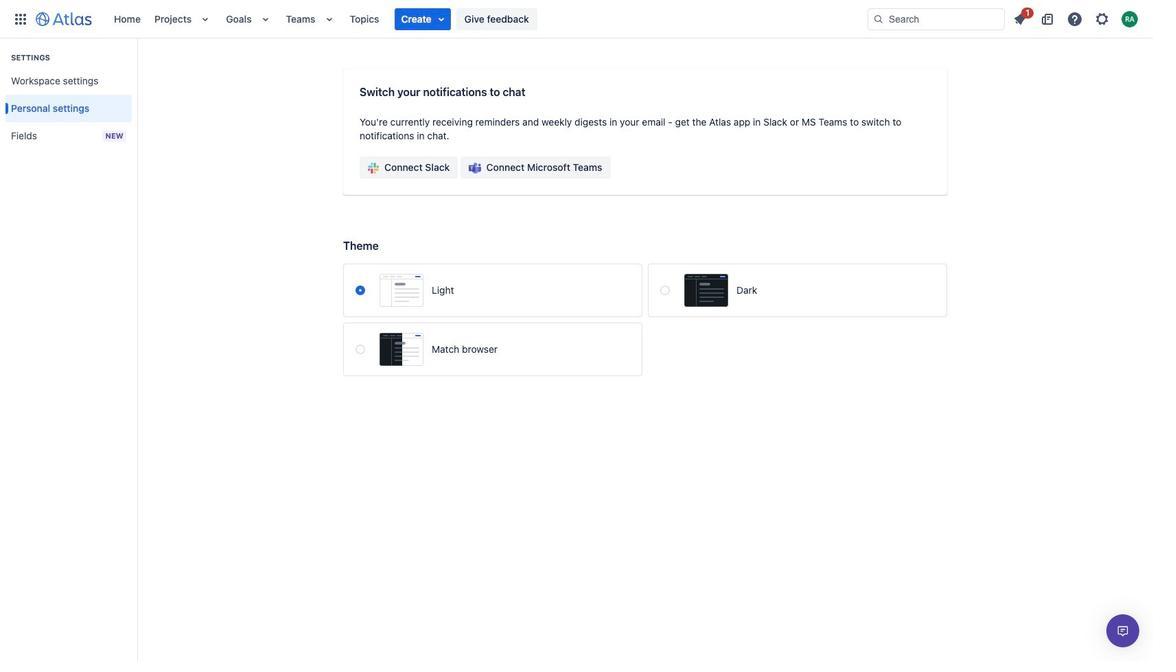 Task type: describe. For each thing, give the bounding box(es) containing it.
Search field
[[868, 8, 1006, 30]]

account image
[[1122, 11, 1139, 27]]

microsoft teams image
[[469, 163, 481, 174]]

help image
[[1067, 11, 1084, 27]]

dark image
[[685, 274, 729, 307]]

settings image
[[1095, 11, 1111, 27]]

1 vertical spatial group
[[360, 157, 611, 179]]

top element
[[8, 0, 868, 38]]

switch to... image
[[12, 11, 29, 27]]

slack image
[[368, 163, 379, 174]]

1 horizontal spatial list
[[1008, 5, 1146, 30]]

match browser image
[[380, 333, 424, 366]]

list item inside top element
[[395, 8, 451, 30]]

search image
[[874, 13, 885, 24]]



Task type: vqa. For each thing, say whether or not it's contained in the screenshot.
List Item
yes



Task type: locate. For each thing, give the bounding box(es) containing it.
banner
[[0, 0, 1154, 38]]

1 horizontal spatial group
[[360, 157, 611, 179]]

list
[[107, 0, 868, 38], [1008, 5, 1146, 30]]

list item
[[1008, 5, 1034, 30], [395, 8, 451, 30]]

light image
[[380, 274, 424, 307]]

open intercom messenger image
[[1116, 623, 1132, 639]]

0 vertical spatial group
[[5, 38, 132, 154]]

0 horizontal spatial group
[[5, 38, 132, 154]]

group
[[5, 38, 132, 154], [360, 157, 611, 179]]

heading
[[5, 52, 132, 63]]

None radio
[[356, 286, 365, 295], [356, 345, 365, 354], [356, 286, 365, 295], [356, 345, 365, 354]]

0 horizontal spatial list
[[107, 0, 868, 38]]

None search field
[[868, 8, 1006, 30]]

notifications image
[[1012, 11, 1029, 27]]

1 horizontal spatial list item
[[1008, 5, 1034, 30]]

0 horizontal spatial list item
[[395, 8, 451, 30]]



